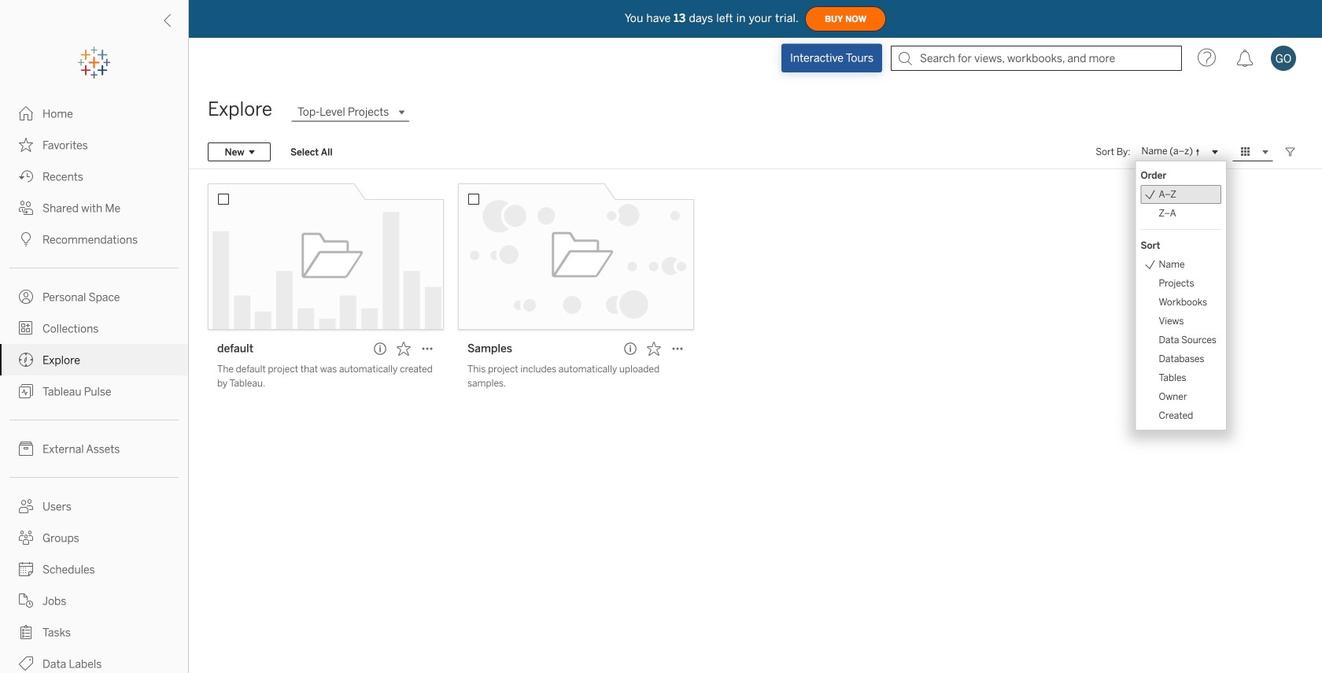 Task type: describe. For each thing, give the bounding box(es) containing it.
main navigation. press the up and down arrow keys to access links. element
[[0, 98, 188, 673]]

2 group from the top
[[1141, 236, 1222, 425]]



Task type: locate. For each thing, give the bounding box(es) containing it.
menu
[[1137, 161, 1227, 430]]

default image
[[208, 183, 444, 330]]

samples image
[[458, 183, 694, 330]]

1 group from the top
[[1141, 166, 1222, 223]]

navigation panel element
[[0, 47, 188, 673]]

checkbox item
[[1141, 185, 1222, 204]]

grid view image
[[1239, 145, 1253, 159]]

Search for views, workbooks, and more text field
[[891, 46, 1183, 71]]

group
[[1141, 166, 1222, 223], [1141, 236, 1222, 425]]

1 vertical spatial group
[[1141, 236, 1222, 425]]

0 vertical spatial group
[[1141, 166, 1222, 223]]



Task type: vqa. For each thing, say whether or not it's contained in the screenshot.
checkbox item
yes



